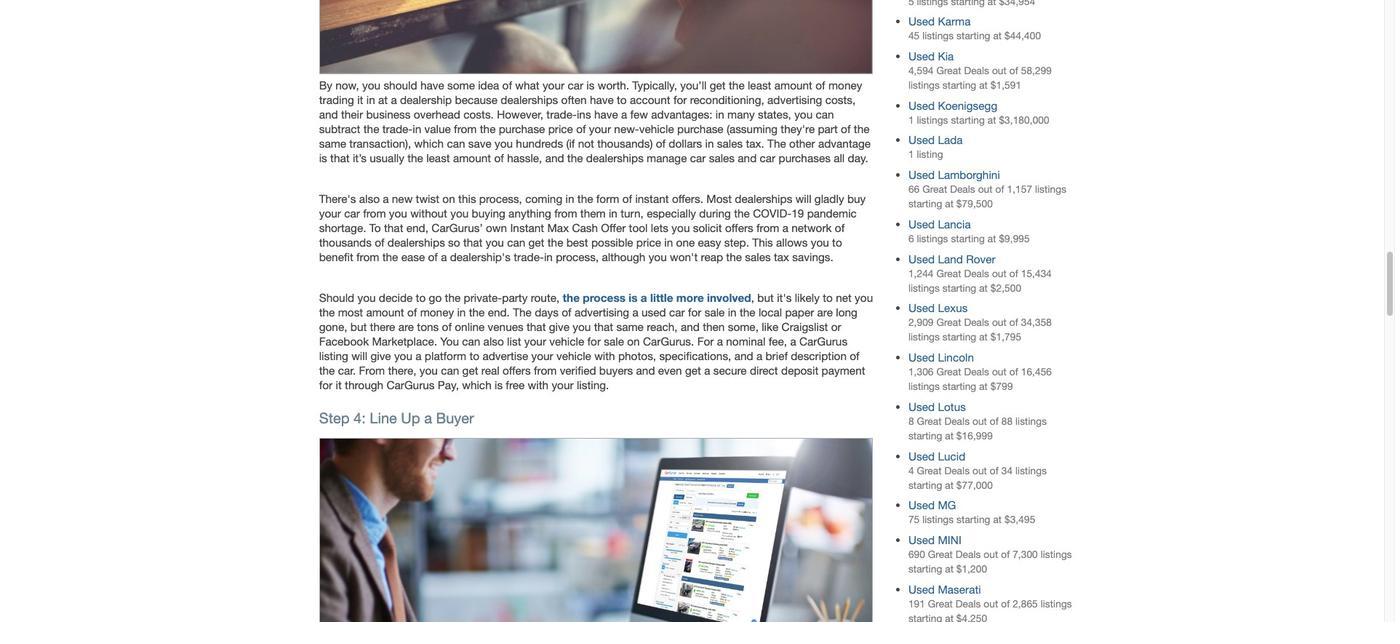 Task type: locate. For each thing, give the bounding box(es) containing it.
lancia
[[938, 217, 971, 231]]

1 vertical spatial with
[[528, 379, 549, 392]]

deals inside 8 great deals out of 88 listings starting at
[[945, 415, 970, 427]]

savings.
[[792, 250, 834, 263]]

starting down the 8
[[909, 430, 942, 441]]

worth.
[[598, 78, 629, 92]]

typically,
[[632, 78, 677, 92]]

1 vertical spatial 1
[[909, 149, 914, 160]]

listings for land
[[909, 282, 940, 294]]

out inside 191 great deals out of 2,865 listings starting at
[[984, 598, 998, 609]]

out for used lexus
[[992, 317, 1007, 328]]

used karma 45 listings starting at $44,400
[[909, 15, 1041, 42]]

0 horizontal spatial same
[[319, 137, 346, 150]]

starting inside 8 great deals out of 88 listings starting at
[[909, 430, 942, 441]]

0 horizontal spatial least
[[426, 151, 450, 164]]

you up one
[[672, 221, 690, 234]]

starting inside used koenigsegg 1 listings starting at $3,180,000
[[951, 114, 985, 126]]

out inside the 690 great deals out of 7,300 listings starting at
[[984, 549, 998, 560]]

0 vertical spatial amount
[[775, 78, 813, 92]]

0 horizontal spatial which
[[414, 137, 444, 150]]

1 vertical spatial are
[[398, 320, 414, 333]]

buy
[[847, 192, 866, 205]]

money inside , but it's likely to net you the most amount of money in the end. the days of advertising a used car for sale in the local paper are long gone, but there are tons of online venues that give you that same reach, and then some, like craigslist or facebook marketplace. you can also list your vehicle for sale on cargurus. for a nominal fee, a cargurus listing will give you a platform to advertise your vehicle with photos, specifications, and a brief description of the car. from there, you can get real offers from verified buyers and even get a secure direct deposit payment for it through cargurus pay, which is free with your listing.
[[420, 306, 454, 319]]

listings for lucid
[[1016, 465, 1047, 476]]

listings inside 4 great deals out of 34 listings starting at
[[1016, 465, 1047, 476]]

1 horizontal spatial advertising
[[768, 93, 822, 106]]

to inside the by now, you should have some idea of what your car is worth. typically, you'll get the least amount of money trading it in at a dealership because dealerships often have to account for reconditioning, advertising costs, and their business overhead costs. however, trade-ins have a few advantages: in many states, you can subtract the trade-in value from the purchase price of your new-vehicle purchase (assuming they're part of the same transaction), which can save you hundreds (if not thousands) of dollars in sales tax. the other advantage is that it's usually the least amount of hassle, and the dealerships manage car sales and car purchases all day.
[[617, 93, 627, 106]]

deals inside 1,244 great deals out of 15,434 listings starting at
[[964, 267, 989, 279]]

sale up 'then'
[[705, 306, 725, 319]]

0 vertical spatial give
[[549, 320, 570, 333]]

1 horizontal spatial it
[[357, 93, 363, 106]]

0 horizontal spatial also
[[359, 192, 380, 205]]

also inside , but it's likely to net you the most amount of money in the end. the days of advertising a used car for sale in the local paper are long gone, but there are tons of online venues that give you that same reach, and then some, like craigslist or facebook marketplace. you can also list your vehicle for sale on cargurus. for a nominal fee, a cargurus listing will give you a platform to advertise your vehicle with photos, specifications, and a brief description of the car. from there, you can get real offers from verified buyers and even get a secure direct deposit payment for it through cargurus pay, which is free with your listing.
[[483, 335, 504, 348]]

sales down this
[[745, 250, 771, 263]]

great down used lotus link at the right bottom
[[917, 415, 942, 427]]

out inside 8 great deals out of 88 listings starting at
[[973, 415, 987, 427]]

used lotus link
[[909, 400, 966, 413]]

used inside the used mg 75 listings starting at $3,495
[[909, 499, 935, 512]]

get inside there's also a new twist on this process, coming in the form of instant offers. most dealerships will gladly buy your car from you without you buying anything from them in turn, especially during the covid-19 pandemic shortage. to that end, cargurus' own instant max cash offer tool lets you solicit offers from a network of thousands of dealerships so that you can get the best possible price in one easy step. this allows you to benefit from the ease of a dealership's trade-in process, although you won't reap the sales tax savings.
[[529, 236, 545, 249]]

1 horizontal spatial process,
[[556, 250, 599, 263]]

0 horizontal spatial process,
[[479, 192, 522, 205]]

advertising down process
[[575, 306, 629, 319]]

of up '$1,591'
[[1010, 65, 1018, 76]]

2 used from the top
[[909, 49, 935, 63]]

more
[[676, 291, 704, 304]]

9 used from the top
[[909, 351, 935, 364]]

route,
[[531, 291, 560, 304]]

0 vertical spatial vehicle
[[639, 122, 674, 135]]

0 vertical spatial money
[[829, 78, 862, 92]]

purchases
[[779, 151, 831, 164]]

1 horizontal spatial money
[[829, 78, 862, 92]]

0 vertical spatial it
[[357, 93, 363, 106]]

great down land
[[937, 267, 961, 279]]

1 vertical spatial advertising
[[575, 306, 629, 319]]

will inside , but it's likely to net you the most amount of money in the end. the days of advertising a used car for sale in the local paper are long gone, but there are tons of online venues that give you that same reach, and then some, like craigslist or facebook marketplace. you can also list your vehicle for sale on cargurus. for a nominal fee, a cargurus listing will give you a platform to advertise your vehicle with photos, specifications, and a brief description of the car. from there, you can get real offers from verified buyers and even get a secure direct deposit payment for it through cargurus pay, which is free with your listing.
[[352, 350, 367, 363]]

45
[[909, 30, 920, 42]]

should
[[319, 291, 354, 304]]

starting inside 4 great deals out of 34 listings starting at
[[909, 479, 942, 491]]

mg
[[938, 499, 956, 512]]

out for used lucid
[[973, 465, 987, 476]]

listings inside 8 great deals out of 88 listings starting at
[[1016, 415, 1047, 427]]

that left it's at the left top of the page
[[330, 151, 350, 164]]

0 vertical spatial the
[[768, 137, 786, 150]]

0 vertical spatial sale
[[705, 306, 725, 319]]

1 vertical spatial on
[[627, 335, 640, 348]]

1 vertical spatial vehicle
[[549, 335, 584, 348]]

of up $799
[[1010, 366, 1018, 378]]

you down platform
[[420, 364, 438, 377]]

there's also a new twist on this process, coming in the form of instant offers. most dealerships will gladly buy your car from you without you buying anything from them in turn, especially during the covid-19 pandemic shortage. to that end, cargurus' own instant max cash offer tool lets you solicit offers from a network of thousands of dealerships so that you can get the best possible price in one easy step. this allows you to benefit from the ease of a dealership's trade-in process, although you won't reap the sales tax savings.
[[319, 192, 866, 263]]

starting inside 66 great deals out of 1,157 listings starting at
[[909, 198, 942, 210]]

great inside "2,909 great deals out of 34,358 listings starting at"
[[937, 317, 961, 328]]

1 vertical spatial listing
[[319, 350, 348, 363]]

car inside , but it's likely to net you the most amount of money in the end. the days of advertising a used car for sale in the local paper are long gone, but there are tons of online venues that give you that same reach, and then some, like craigslist or facebook marketplace. you can also list your vehicle for sale on cargurus. for a nominal fee, a cargurus listing will give you a platform to advertise your vehicle with photos, specifications, and a brief description of the car. from there, you can get real offers from verified buyers and even get a secure direct deposit payment for it through cargurus pay, which is free with your listing.
[[669, 306, 685, 319]]

cargurus down the there,
[[387, 379, 435, 392]]

great inside 1,306 great deals out of 16,456 listings starting at
[[937, 366, 961, 378]]

great inside 1,244 great deals out of 15,434 listings starting at
[[937, 267, 961, 279]]

listings inside 4,594 great deals out of 58,299 listings starting at
[[909, 79, 940, 91]]

verified
[[560, 364, 596, 377]]

have right ins
[[594, 108, 618, 121]]

on inside there's also a new twist on this process, coming in the form of instant offers. most dealerships will gladly buy your car from you without you buying anything from them in turn, especially during the covid-19 pandemic shortage. to that end, cargurus' own instant max cash offer tool lets you solicit offers from a network of thousands of dealerships so that you can get the best possible price in one easy step. this allows you to benefit from the ease of a dealership's trade-in process, although you won't reap the sales tax savings.
[[443, 192, 455, 205]]

1 vertical spatial offers
[[503, 364, 531, 377]]

anything
[[509, 207, 551, 220]]

1 vertical spatial it
[[336, 379, 342, 392]]

deals inside 66 great deals out of 1,157 listings starting at
[[950, 183, 975, 195]]

1 horizontal spatial give
[[549, 320, 570, 333]]

0 vertical spatial sales
[[717, 137, 743, 150]]

used inside used lada 1 listing
[[909, 133, 935, 147]]

price inside there's also a new twist on this process, coming in the form of instant offers. most dealerships will gladly buy your car from you without you buying anything from them in turn, especially during the covid-19 pandemic shortage. to that end, cargurus' own instant max cash offer tool lets you solicit offers from a network of thousands of dealerships so that you can get the best possible price in one easy step. this allows you to benefit from the ease of a dealership's trade-in process, although you won't reap the sales tax savings.
[[636, 236, 661, 249]]

1 vertical spatial least
[[426, 151, 450, 164]]

you up cargurus'
[[451, 207, 469, 220]]

out inside 1,244 great deals out of 15,434 listings starting at
[[992, 267, 1007, 279]]

used up the 8
[[909, 400, 935, 413]]

1 horizontal spatial listing
[[917, 149, 943, 160]]

platform
[[425, 350, 466, 363]]

1 horizontal spatial on
[[627, 335, 640, 348]]

1 used from the top
[[909, 15, 935, 28]]

0 vertical spatial advertising
[[768, 93, 822, 106]]

listings down the 1,306
[[909, 381, 940, 392]]

88
[[1002, 415, 1013, 427]]

listings inside "2,909 great deals out of 34,358 listings starting at"
[[909, 331, 940, 343]]

deals
[[964, 65, 989, 76], [950, 183, 975, 195], [964, 267, 989, 279], [964, 317, 989, 328], [964, 366, 989, 378], [945, 415, 970, 427], [945, 465, 970, 476], [956, 549, 981, 560], [956, 598, 981, 609]]

deals inside 4 great deals out of 34 listings starting at
[[945, 465, 970, 476]]

used koenigsegg link
[[909, 99, 998, 112]]

in
[[366, 93, 375, 106], [716, 108, 724, 121], [413, 122, 421, 135], [705, 137, 714, 150], [566, 192, 574, 205], [609, 207, 618, 220], [664, 236, 673, 249], [544, 250, 553, 263], [457, 306, 466, 319], [728, 306, 737, 319]]

your inside there's also a new twist on this process, coming in the form of instant offers. most dealerships will gladly buy your car from you without you buying anything from them in turn, especially during the covid-19 pandemic shortage. to that end, cargurus' own instant max cash offer tool lets you solicit offers from a network of thousands of dealerships so that you can get the best possible price in one easy step. this allows you to benefit from the ease of a dealership's trade-in process, although you won't reap the sales tax savings.
[[319, 207, 341, 220]]

listings right the '1,157'
[[1035, 183, 1067, 195]]

instant
[[635, 192, 669, 205]]

starting inside "2,909 great deals out of 34,358 listings starting at"
[[943, 331, 977, 343]]

1 horizontal spatial purchase
[[677, 122, 724, 135]]

starting inside 1,306 great deals out of 16,456 listings starting at
[[943, 381, 977, 392]]

at up lucid
[[945, 430, 954, 441]]

of inside "2,909 great deals out of 34,358 listings starting at"
[[1010, 317, 1018, 328]]

1 horizontal spatial price
[[636, 236, 661, 249]]

car inside there's also a new twist on this process, coming in the form of instant offers. most dealerships will gladly buy your car from you without you buying anything from them in turn, especially during the covid-19 pandemic shortage. to that end, cargurus' own instant max cash offer tool lets you solicit offers from a network of thousands of dealerships so that you can get the best possible price in one easy step. this allows you to benefit from the ease of a dealership's trade-in process, although you won't reap the sales tax savings.
[[344, 207, 360, 220]]

out for used land rover
[[992, 267, 1007, 279]]

advantages:
[[651, 108, 713, 121]]

listings right 2,865
[[1041, 598, 1072, 609]]

deals up $1,200
[[956, 549, 981, 560]]

vehicle inside the by now, you should have some idea of what your car is worth. typically, you'll get the least amount of money trading it in at a dealership because dealerships often have to account for reconditioning, advertising costs, and their business overhead costs. however, trade-ins have a few advantages: in many states, you can subtract the trade-in value from the purchase price of your new-vehicle purchase (assuming they're part of the same transaction), which can save you hundreds (if not thousands) of dollars in sales tax. the other advantage is that it's usually the least amount of hassle, and the dealerships manage car sales and car purchases all day.
[[639, 122, 674, 135]]

1 horizontal spatial cargurus
[[800, 335, 848, 348]]

listings up the used lada link
[[917, 114, 948, 126]]

1 vertical spatial price
[[636, 236, 661, 249]]

of down to
[[375, 236, 385, 249]]

line
[[370, 409, 397, 426]]

2 vertical spatial trade-
[[514, 250, 544, 263]]

have up dealership
[[420, 78, 444, 92]]

0 horizontal spatial offers
[[503, 364, 531, 377]]

listings
[[923, 30, 954, 42], [909, 79, 940, 91], [917, 114, 948, 126], [1035, 183, 1067, 195], [917, 233, 948, 244], [909, 282, 940, 294], [909, 331, 940, 343], [909, 381, 940, 392], [1016, 415, 1047, 427], [1016, 465, 1047, 476], [923, 514, 954, 525], [1041, 549, 1072, 560], [1041, 598, 1072, 609]]

at inside "2,909 great deals out of 34,358 listings starting at"
[[979, 331, 988, 343]]

great down kia
[[937, 65, 961, 76]]

3 used from the top
[[909, 99, 935, 112]]

car up the shortage.
[[344, 207, 360, 220]]

of inside the 690 great deals out of 7,300 listings starting at
[[1001, 549, 1010, 560]]

1 horizontal spatial same
[[617, 320, 644, 333]]

0 vertical spatial with
[[594, 350, 615, 363]]

1 horizontal spatial offers
[[725, 221, 754, 234]]

max
[[547, 221, 569, 234]]

great inside 8 great deals out of 88 listings starting at
[[917, 415, 942, 427]]

get
[[710, 78, 726, 92], [529, 236, 545, 249], [462, 364, 478, 377], [685, 364, 701, 377]]

can up pay,
[[441, 364, 459, 377]]

out for used lincoln
[[992, 366, 1007, 378]]

1 vertical spatial also
[[483, 335, 504, 348]]

it's
[[353, 151, 367, 164]]

1 vertical spatial process,
[[556, 250, 599, 263]]

offers inside there's also a new twist on this process, coming in the form of instant offers. most dealerships will gladly buy your car from you without you buying anything from them in turn, especially during the covid-19 pandemic shortage. to that end, cargurus' own instant max cash offer tool lets you solicit offers from a network of thousands of dealerships so that you can get the best possible price in one easy step. this allows you to benefit from the ease of a dealership's trade-in process, although you won't reap the sales tax savings.
[[725, 221, 754, 234]]

great for lincoln
[[937, 366, 961, 378]]

least down value
[[426, 151, 450, 164]]

1 purchase from the left
[[499, 122, 545, 135]]

used up "1,244"
[[909, 252, 935, 265]]

there
[[370, 320, 395, 333]]

give up from
[[371, 350, 391, 363]]

the down 'party'
[[513, 306, 532, 319]]

the right go
[[445, 291, 461, 304]]

0 horizontal spatial but
[[350, 320, 367, 333]]

0 horizontal spatial listing
[[319, 350, 348, 363]]

0 vertical spatial listing
[[917, 149, 943, 160]]

deals inside the 690 great deals out of 7,300 listings starting at
[[956, 549, 981, 560]]

0 horizontal spatial it
[[336, 379, 342, 392]]

at left $44,400
[[993, 30, 1002, 42]]

deals down lucid
[[945, 465, 970, 476]]

great for lexus
[[937, 317, 961, 328]]

deals for lotus
[[945, 415, 970, 427]]

but down "most"
[[350, 320, 367, 333]]

75
[[909, 514, 920, 525]]

at left $9,995 on the top right of the page
[[988, 233, 996, 244]]

a down the marketplace.
[[416, 350, 422, 363]]

12 used from the top
[[909, 499, 935, 512]]

you up they're
[[795, 108, 813, 121]]

$9,995
[[999, 233, 1030, 244]]

they're
[[781, 122, 815, 135]]

0 vertical spatial on
[[443, 192, 455, 205]]

listings inside the 690 great deals out of 7,300 listings starting at
[[1041, 549, 1072, 560]]

6
[[909, 233, 914, 244]]

0 horizontal spatial amount
[[366, 306, 404, 319]]

0 vertical spatial offers
[[725, 221, 754, 234]]

0 vertical spatial are
[[817, 306, 833, 319]]

at inside used koenigsegg 1 listings starting at $3,180,000
[[988, 114, 996, 126]]

used
[[642, 306, 666, 319]]

at inside 191 great deals out of 2,865 listings starting at
[[945, 612, 954, 622]]

starting down koenigsegg
[[951, 114, 985, 126]]

1 horizontal spatial sale
[[705, 306, 725, 319]]

1 vertical spatial sale
[[604, 335, 624, 348]]

on left this
[[443, 192, 455, 205]]

out left 2,865
[[984, 598, 998, 609]]

1 vertical spatial amount
[[453, 151, 491, 164]]

0 horizontal spatial money
[[420, 306, 454, 319]]

payment
[[822, 364, 865, 377]]

same inside the by now, you should have some idea of what your car is worth. typically, you'll get the least amount of money trading it in at a dealership because dealerships often have to account for reconditioning, advertising costs, and their business overhead costs. however, trade-ins have a few advantages: in many states, you can subtract the trade-in value from the purchase price of your new-vehicle purchase (assuming they're part of the same transaction), which can save you hundreds (if not thousands) of dollars in sales tax. the other advantage is that it's usually the least amount of hassle, and the dealerships manage car sales and car purchases all day.
[[319, 137, 346, 150]]

to down worth. at left
[[617, 93, 627, 106]]

listings right 88
[[1016, 415, 1047, 427]]

go
[[429, 291, 442, 304]]

starting for lincoln
[[943, 381, 977, 392]]

0 vertical spatial will
[[796, 192, 812, 205]]

0 horizontal spatial advertising
[[575, 306, 629, 319]]

at down koenigsegg
[[988, 114, 996, 126]]

1 inside used lada 1 listing
[[909, 149, 914, 160]]

listings for kia
[[909, 79, 940, 91]]

1 vertical spatial trade-
[[382, 122, 413, 135]]

listings inside 1,306 great deals out of 16,456 listings starting at
[[909, 381, 940, 392]]

that right to
[[384, 221, 403, 234]]

1 1 from the top
[[909, 114, 914, 126]]

few
[[630, 108, 648, 121]]

out for used lamborghini
[[978, 183, 993, 195]]

will up from
[[352, 350, 367, 363]]

0 vertical spatial which
[[414, 137, 444, 150]]

of inside 4,594 great deals out of 58,299 listings starting at
[[1010, 65, 1018, 76]]

1 vertical spatial the
[[513, 306, 532, 319]]

at inside used karma 45 listings starting at $44,400
[[993, 30, 1002, 42]]

used mg 75 listings starting at $3,495
[[909, 499, 1036, 525]]

starting for lotus
[[909, 430, 942, 441]]

0 vertical spatial cargurus
[[800, 335, 848, 348]]

for up step
[[319, 379, 333, 392]]

2 vertical spatial sales
[[745, 250, 771, 263]]

by now, you should have some idea of what your car is worth. typically, you'll get the least amount of money trading it in at a dealership because dealerships often have to account for reconditioning, advertising costs, and their business overhead costs. however, trade-ins have a few advantages: in many states, you can subtract the trade-in value from the purchase price of your new-vehicle purchase (assuming they're part of the same transaction), which can save you hundreds (if not thousands) of dollars in sales tax. the other advantage is that it's usually the least amount of hassle, and the dealerships manage car sales and car purchases all day.
[[319, 78, 871, 164]]

$1,591
[[991, 79, 1022, 91]]

at left $1,795
[[979, 331, 988, 343]]

then
[[703, 320, 725, 333]]

1 horizontal spatial the
[[768, 137, 786, 150]]

listings inside used koenigsegg 1 listings starting at $3,180,000
[[917, 114, 948, 126]]

at inside 4,594 great deals out of 58,299 listings starting at
[[979, 79, 988, 91]]

deals for land
[[964, 267, 989, 279]]

manage
[[647, 151, 687, 164]]

starting inside 191 great deals out of 2,865 listings starting at
[[909, 612, 942, 622]]

it
[[357, 93, 363, 106], [336, 379, 342, 392]]

0 vertical spatial same
[[319, 137, 346, 150]]

1 vertical spatial will
[[352, 350, 367, 363]]

starting up used koenigsegg link
[[943, 79, 977, 91]]

like
[[762, 320, 779, 333]]

$77,000
[[957, 479, 993, 491]]

also up to
[[359, 192, 380, 205]]

8 used from the top
[[909, 301, 935, 315]]

listings inside 1,244 great deals out of 15,434 listings starting at
[[909, 282, 940, 294]]

2 vertical spatial amount
[[366, 306, 404, 319]]

starting inside the 690 great deals out of 7,300 listings starting at
[[909, 563, 942, 575]]

won't
[[670, 250, 698, 263]]

get inside the by now, you should have some idea of what your car is worth. typically, you'll get the least amount of money trading it in at a dealership because dealerships often have to account for reconditioning, advertising costs, and their business overhead costs. however, trade-ins have a few advantages: in many states, you can subtract the trade-in value from the purchase price of your new-vehicle purchase (assuming they're part of the same transaction), which can save you hundreds (if not thousands) of dollars in sales tax. the other advantage is that it's usually the least amount of hassle, and the dealerships manage car sales and car purchases all day.
[[710, 78, 726, 92]]

starting up lexus
[[943, 282, 977, 294]]

at inside used lancia 6 listings starting at $9,995
[[988, 233, 996, 244]]

with right free
[[528, 379, 549, 392]]

used for used kia
[[909, 49, 935, 63]]

a up direct at right bottom
[[757, 350, 763, 363]]

in down involved
[[728, 306, 737, 319]]

in down the max
[[544, 250, 553, 263]]

have down worth. at left
[[590, 93, 614, 106]]

great
[[937, 65, 961, 76], [923, 183, 947, 195], [937, 267, 961, 279], [937, 317, 961, 328], [937, 366, 961, 378], [917, 415, 942, 427], [917, 465, 942, 476], [928, 549, 953, 560], [928, 598, 953, 609]]

used lotus
[[909, 400, 966, 413]]

at up lancia
[[945, 198, 954, 210]]

offers up "step."
[[725, 221, 754, 234]]

used down 4,594
[[909, 99, 935, 112]]

1 horizontal spatial least
[[748, 78, 772, 92]]

you up savings.
[[811, 236, 829, 249]]

the
[[768, 137, 786, 150], [513, 306, 532, 319]]

sales left 'tax.' on the top right of the page
[[717, 137, 743, 150]]

listing down 'facebook'
[[319, 350, 348, 363]]

deals inside "2,909 great deals out of 34,358 listings starting at"
[[964, 317, 989, 328]]

10 used from the top
[[909, 400, 935, 413]]

used lincoln
[[909, 351, 974, 364]]

0 horizontal spatial trade-
[[382, 122, 413, 135]]

0 horizontal spatial the
[[513, 306, 532, 319]]

out for used mini
[[984, 549, 998, 560]]

the
[[729, 78, 745, 92], [364, 122, 379, 135], [480, 122, 496, 135], [854, 122, 870, 135], [408, 151, 423, 164], [567, 151, 583, 164], [577, 192, 593, 205], [734, 207, 750, 220], [548, 236, 563, 249], [382, 250, 398, 263], [726, 250, 742, 263], [445, 291, 461, 304], [563, 291, 580, 304], [319, 306, 335, 319], [469, 306, 485, 319], [740, 306, 756, 319], [319, 364, 335, 377]]

2 horizontal spatial trade-
[[547, 108, 577, 121]]

0 vertical spatial also
[[359, 192, 380, 205]]

ease
[[401, 250, 425, 263]]

great for kia
[[937, 65, 961, 76]]

also
[[359, 192, 380, 205], [483, 335, 504, 348]]

great for maserati
[[928, 598, 953, 609]]

car.
[[338, 364, 356, 377]]

used for used koenigsegg 1 listings starting at $3,180,000
[[909, 99, 935, 112]]

5 used from the top
[[909, 168, 935, 181]]

direct
[[750, 364, 778, 377]]

on inside , but it's likely to net you the most amount of money in the end. the days of advertising a used car for sale in the local paper are long gone, but there are tons of online venues that give you that same reach, and then some, like craigslist or facebook marketplace. you can also list your vehicle for sale on cargurus. for a nominal fee, a cargurus listing will give you a platform to advertise your vehicle with photos, specifications, and a brief description of the car. from there, you can get real offers from verified buyers and even get a secure direct deposit payment for it through cargurus pay, which is free with your listing.
[[627, 335, 640, 348]]

1
[[909, 114, 914, 126], [909, 149, 914, 160]]

11 used from the top
[[909, 449, 935, 462]]

0 horizontal spatial are
[[398, 320, 414, 333]]

listings for lamborghini
[[1035, 183, 1067, 195]]

advertising up the states,
[[768, 93, 822, 106]]

allows
[[776, 236, 808, 249]]

used for used lotus
[[909, 400, 935, 413]]

reap
[[701, 250, 723, 263]]

0 vertical spatial least
[[748, 78, 772, 92]]

cargurus
[[800, 335, 848, 348], [387, 379, 435, 392]]

2 1 from the top
[[909, 149, 914, 160]]

is
[[587, 78, 595, 92], [319, 151, 327, 164], [629, 291, 638, 304], [495, 379, 503, 392]]

0 horizontal spatial will
[[352, 350, 367, 363]]

starting for lexus
[[943, 331, 977, 343]]

starting down 690
[[909, 563, 942, 575]]

out inside 66 great deals out of 1,157 listings starting at
[[978, 183, 993, 195]]

hassle,
[[507, 151, 542, 164]]

used for used lamborghini
[[909, 168, 935, 181]]

at left $3,495
[[993, 514, 1002, 525]]

0 horizontal spatial give
[[371, 350, 391, 363]]

starting down 66
[[909, 198, 942, 210]]

at inside 8 great deals out of 88 listings starting at
[[945, 430, 954, 441]]

deals for lucid
[[945, 465, 970, 476]]

from down thousands at the top left of page
[[356, 250, 379, 263]]

0 vertical spatial price
[[548, 122, 573, 135]]

listings inside used lancia 6 listings starting at $9,995
[[917, 233, 948, 244]]

many
[[728, 108, 755, 121]]

used lexus link
[[909, 301, 968, 315]]

1 vertical spatial money
[[420, 306, 454, 319]]

1 horizontal spatial will
[[796, 192, 812, 205]]

listings inside used karma 45 listings starting at $44,400
[[923, 30, 954, 42]]

from down costs.
[[454, 122, 477, 135]]

0 horizontal spatial price
[[548, 122, 573, 135]]

at up mg
[[945, 479, 954, 491]]

deals up koenigsegg
[[964, 65, 989, 76]]

should you decide to go the private-party route, the process is a little more involved
[[319, 291, 751, 304]]

listings for lotus
[[1016, 415, 1047, 427]]

to
[[369, 221, 381, 234]]

used lucid
[[909, 449, 966, 462]]

used for used lancia 6 listings starting at $9,995
[[909, 217, 935, 231]]

what
[[515, 78, 540, 92]]

starting up lotus
[[943, 381, 977, 392]]

thousands)
[[597, 137, 653, 150]]

13 used from the top
[[909, 533, 935, 546]]

starting inside 1,244 great deals out of 15,434 listings starting at
[[943, 282, 977, 294]]

this
[[458, 192, 476, 205]]

the down "private-"
[[469, 306, 485, 319]]

of left the '1,157'
[[996, 183, 1004, 195]]

or
[[831, 320, 842, 333]]

thousands
[[319, 236, 372, 249]]

sale
[[705, 306, 725, 319], [604, 335, 624, 348]]

1 horizontal spatial also
[[483, 335, 504, 348]]

of left 88
[[990, 415, 999, 427]]

car down more
[[669, 306, 685, 319]]

1 horizontal spatial trade-
[[514, 250, 544, 263]]

4 used from the top
[[909, 133, 935, 147]]

$1,200
[[957, 563, 987, 575]]

1 inside used koenigsegg 1 listings starting at $3,180,000
[[909, 114, 914, 126]]

great inside 4,594 great deals out of 58,299 listings starting at
[[937, 65, 961, 76]]

for
[[674, 93, 687, 106], [688, 306, 702, 319], [587, 335, 601, 348], [319, 379, 333, 392]]

listings right '7,300' on the right of page
[[1041, 549, 1072, 560]]

used inside used lancia 6 listings starting at $9,995
[[909, 217, 935, 231]]

out inside "2,909 great deals out of 34,358 listings starting at"
[[992, 317, 1007, 328]]

listings down 2,909
[[909, 331, 940, 343]]

1 vertical spatial give
[[371, 350, 391, 363]]

can down online
[[462, 335, 480, 348]]

1 vertical spatial which
[[462, 379, 492, 392]]

long
[[836, 306, 858, 319]]

at left $2,500
[[979, 282, 988, 294]]

0 vertical spatial but
[[758, 291, 774, 304]]

0 horizontal spatial purchase
[[499, 122, 545, 135]]

overhead
[[414, 108, 460, 121]]

6 used from the top
[[909, 217, 935, 231]]

deals inside 4,594 great deals out of 58,299 listings starting at
[[964, 65, 989, 76]]

used for used mg 75 listings starting at $3,495
[[909, 499, 935, 512]]

from left 'verified'
[[534, 364, 557, 377]]

lada
[[938, 133, 963, 147]]

and up for
[[681, 320, 700, 333]]

end,
[[407, 221, 429, 234]]

starting for lucid
[[909, 479, 942, 491]]

offer
[[601, 221, 626, 234]]

will inside there's also a new twist on this process, coming in the form of instant offers. most dealerships will gladly buy your car from you without you buying anything from them in turn, especially during the covid-19 pandemic shortage. to that end, cargurus' own instant max cash offer tool lets you solicit offers from a network of thousands of dealerships so that you can get the best possible price in one easy step. this allows you to benefit from the ease of a dealership's trade-in process, although you won't reap the sales tax savings.
[[796, 192, 812, 205]]

1 vertical spatial same
[[617, 320, 644, 333]]

the right during
[[734, 207, 750, 220]]

$799
[[991, 381, 1013, 392]]

amount inside , but it's likely to net you the most amount of money in the end. the days of advertising a used car for sale in the local paper are long gone, but there are tons of online venues that give you that same reach, and then some, like craigslist or facebook marketplace. you can also list your vehicle for sale on cargurus. for a nominal fee, a cargurus listing will give you a platform to advertise your vehicle with photos, specifications, and a brief description of the car. from there, you can get real offers from verified buyers and even get a secure direct deposit payment for it through cargurus pay, which is free with your listing.
[[366, 306, 404, 319]]

1 horizontal spatial but
[[758, 291, 774, 304]]

from inside , but it's likely to net you the most amount of money in the end. the days of advertising a used car for sale in the local paper are long gone, but there are tons of online venues that give you that same reach, and then some, like craigslist or facebook marketplace. you can also list your vehicle for sale on cargurus. for a nominal fee, a cargurus listing will give you a platform to advertise your vehicle with photos, specifications, and a brief description of the car. from there, you can get real offers from verified buyers and even get a secure direct deposit payment for it through cargurus pay, which is free with your listing.
[[534, 364, 557, 377]]

14 used from the top
[[909, 583, 935, 596]]

price up (if
[[548, 122, 573, 135]]

best
[[567, 236, 588, 249]]

starting down 4
[[909, 479, 942, 491]]

7 used from the top
[[909, 252, 935, 265]]

used inside used karma 45 listings starting at $44,400
[[909, 15, 935, 28]]

dealerships
[[501, 93, 558, 106], [586, 151, 644, 164], [735, 192, 793, 205], [388, 236, 445, 249]]

listings inside 66 great deals out of 1,157 listings starting at
[[1035, 183, 1067, 195]]

$16,999
[[957, 430, 993, 441]]



Task type: describe. For each thing, give the bounding box(es) containing it.
used mg link
[[909, 499, 956, 512]]

most
[[338, 306, 363, 319]]

although
[[602, 250, 646, 263]]

the inside , but it's likely to net you the most amount of money in the end. the days of advertising a used car for sale in the local paper are long gone, but there are tons of online venues that give you that same reach, and then some, like craigslist or facebook marketplace. you can also list your vehicle for sale on cargurus. for a nominal fee, a cargurus listing will give you a platform to advertise your vehicle with photos, specifications, and a brief description of the car. from there, you can get real offers from verified buyers and even get a secure direct deposit payment for it through cargurus pay, which is free with your listing.
[[513, 306, 532, 319]]

the down the max
[[548, 236, 563, 249]]

0 horizontal spatial sale
[[604, 335, 624, 348]]

used for used land rover
[[909, 252, 935, 265]]

at inside 4 great deals out of 34 listings starting at
[[945, 479, 954, 491]]

listings for maserati
[[1041, 598, 1072, 609]]

at inside the 690 great deals out of 7,300 listings starting at
[[945, 563, 954, 575]]

pay,
[[438, 379, 459, 392]]

deals for lexus
[[964, 317, 989, 328]]

2 vertical spatial have
[[594, 108, 618, 121]]

of inside 8 great deals out of 88 listings starting at
[[990, 415, 999, 427]]

there,
[[388, 364, 417, 377]]

advertising inside the by now, you should have some idea of what your car is worth. typically, you'll get the least amount of money trading it in at a dealership because dealerships often have to account for reconditioning, advertising costs, and their business overhead costs. however, trade-ins have a few advantages: in many states, you can subtract the trade-in value from the purchase price of your new-vehicle purchase (assuming they're part of the same transaction), which can save you hundreds (if not thousands) of dollars in sales tax. the other advantage is that it's usually the least amount of hassle, and the dealerships manage car sales and car purchases all day.
[[768, 93, 822, 106]]

the up the reconditioning,
[[729, 78, 745, 92]]

land
[[938, 252, 963, 265]]

form
[[596, 192, 619, 205]]

offers.
[[672, 192, 703, 205]]

idea
[[478, 78, 499, 92]]

should
[[384, 78, 417, 92]]

1 vertical spatial cargurus
[[387, 379, 435, 392]]

used land rover
[[909, 252, 996, 265]]

is up often
[[587, 78, 595, 92]]

cargurus car values tool mobile image
[[319, 0, 873, 74]]

1 vertical spatial have
[[590, 93, 614, 106]]

instant
[[510, 221, 544, 234]]

the up the them
[[577, 192, 593, 205]]

the up gone,
[[319, 306, 335, 319]]

can down value
[[447, 137, 465, 150]]

which inside , but it's likely to net you the most amount of money in the end. the days of advertising a used car for sale in the local paper are long gone, but there are tons of online venues that give you that same reach, and then some, like craigslist or facebook marketplace. you can also list your vehicle for sale on cargurus. for a nominal fee, a cargurus listing will give you a platform to advertise your vehicle with photos, specifications, and a brief description of the car. from there, you can get real offers from verified buyers and even get a secure direct deposit payment for it through cargurus pay, which is free with your listing.
[[462, 379, 492, 392]]

1,306 great deals out of 16,456 listings starting at
[[909, 366, 1052, 392]]

you down process
[[573, 320, 591, 333]]

step
[[319, 409, 350, 426]]

1 for used lada
[[909, 149, 914, 160]]

of up tons
[[407, 306, 417, 319]]

34,358
[[1021, 317, 1052, 328]]

690 great deals out of 7,300 listings starting at
[[909, 549, 1072, 575]]

in left value
[[413, 122, 421, 135]]

you down the own
[[486, 236, 504, 249]]

your up not
[[589, 122, 611, 135]]

can up part
[[816, 108, 834, 121]]

1 horizontal spatial with
[[594, 350, 615, 363]]

2,909
[[909, 317, 934, 328]]

car down 'tax.' on the top right of the page
[[760, 151, 776, 164]]

at inside 1,306 great deals out of 16,456 listings starting at
[[979, 381, 988, 392]]

great for land
[[937, 267, 961, 279]]

the left car.
[[319, 364, 335, 377]]

used for used mini
[[909, 533, 935, 546]]

lotus
[[938, 400, 966, 413]]

the right the route,
[[563, 291, 580, 304]]

starting for kia
[[943, 79, 977, 91]]

there's
[[319, 192, 356, 205]]

4
[[909, 465, 914, 476]]

listings for mini
[[1041, 549, 1072, 560]]

of up the payment
[[850, 350, 860, 363]]

however,
[[497, 108, 543, 121]]

to left go
[[416, 291, 426, 304]]

deals for lamborghini
[[950, 183, 975, 195]]

costs,
[[825, 93, 856, 106]]

it inside , but it's likely to net you the most amount of money in the end. the days of advertising a used car for sale in the local paper are long gone, but there are tons of online venues that give you that same reach, and then some, like craigslist or facebook marketplace. you can also list your vehicle for sale on cargurus. for a nominal fee, a cargurus listing will give you a platform to advertise your vehicle with photos, specifications, and a brief description of the car. from there, you can get real offers from verified buyers and even get a secure direct deposit payment for it through cargurus pay, which is free with your listing.
[[336, 379, 342, 392]]

great for lucid
[[917, 465, 942, 476]]

used for used lada 1 listing
[[909, 133, 935, 147]]

2 horizontal spatial amount
[[775, 78, 813, 92]]

get left 'real'
[[462, 364, 478, 377]]

used car search results page cargurus desktop image
[[319, 438, 873, 622]]

dealerships down thousands)
[[586, 151, 644, 164]]

at inside 66 great deals out of 1,157 listings starting at
[[945, 198, 954, 210]]

of up manage
[[656, 137, 666, 150]]

possible
[[591, 236, 633, 249]]

1 for used koenigsegg
[[909, 114, 914, 126]]

used lamborghini
[[909, 168, 1000, 181]]

advertising inside , but it's likely to net you the most amount of money in the end. the days of advertising a used car for sale in the local paper are long gone, but there are tons of online venues that give you that same reach, and then some, like craigslist or facebook marketplace. you can also list your vehicle for sale on cargurus. for a nominal fee, a cargurus listing will give you a platform to advertise your vehicle with photos, specifications, and a brief description of the car. from there, you can get real offers from verified buyers and even get a secure direct deposit payment for it through cargurus pay, which is free with your listing.
[[575, 306, 629, 319]]

a right up
[[424, 409, 432, 426]]

the down "step."
[[726, 250, 742, 263]]

to left net
[[823, 291, 833, 304]]

for down more
[[688, 306, 702, 319]]

used lexus
[[909, 301, 968, 315]]

covid-
[[753, 207, 792, 220]]

free
[[506, 379, 525, 392]]

to right platform
[[470, 350, 480, 363]]

price inside the by now, you should have some idea of what your car is worth. typically, you'll get the least amount of money trading it in at a dealership because dealerships often have to account for reconditioning, advertising costs, and their business overhead costs. however, trade-ins have a few advantages: in many states, you can subtract the trade-in value from the purchase price of your new-vehicle purchase (assuming they're part of the same transaction), which can save you hundreds (if not thousands) of dollars in sales tax. the other advantage is that it's usually the least amount of hassle, and the dealerships manage car sales and car purchases all day.
[[548, 122, 573, 135]]

coming
[[525, 192, 563, 205]]

and down nominal
[[735, 350, 753, 363]]

you right save
[[495, 137, 513, 150]]

a down specifications,
[[704, 364, 710, 377]]

0 horizontal spatial with
[[528, 379, 549, 392]]

, but it's likely to net you the most amount of money in the end. the days of advertising a used car for sale in the local paper are long gone, but there are tons of online venues that give you that same reach, and then some, like craigslist or facebook marketplace. you can also list your vehicle for sale on cargurus. for a nominal fee, a cargurus listing will give you a platform to advertise your vehicle with photos, specifications, and a brief description of the car. from there, you can get real offers from verified buyers and even get a secure direct deposit payment for it through cargurus pay, which is free with your listing.
[[319, 291, 873, 392]]

new
[[392, 192, 413, 205]]

is left little
[[629, 291, 638, 304]]

deals for lincoln
[[964, 366, 989, 378]]

used for used lucid
[[909, 449, 935, 462]]

$79,500
[[957, 198, 993, 210]]

same inside , but it's likely to net you the most amount of money in the end. the days of advertising a used car for sale in the local paper are long gone, but there are tons of online venues that give you that same reach, and then some, like craigslist or facebook marketplace. you can also list your vehicle for sale on cargurus. for a nominal fee, a cargurus listing will give you a platform to advertise your vehicle with photos, specifications, and a brief description of the car. from there, you can get real offers from verified buyers and even get a secure direct deposit payment for it through cargurus pay, which is free with your listing.
[[617, 320, 644, 333]]

in up online
[[457, 306, 466, 319]]

out for used lotus
[[973, 415, 987, 427]]

lets
[[651, 221, 669, 234]]

a left new
[[383, 192, 389, 205]]

days
[[535, 306, 559, 319]]

your right advertise
[[531, 350, 553, 363]]

from inside the by now, you should have some idea of what your car is worth. typically, you'll get the least amount of money trading it in at a dealership because dealerships often have to account for reconditioning, advertising costs, and their business overhead costs. however, trade-ins have a few advantages: in many states, you can subtract the trade-in value from the purchase price of your new-vehicle purchase (assuming they're part of the same transaction), which can save you hundreds (if not thousands) of dollars in sales tax. the other advantage is that it's usually the least amount of hassle, and the dealerships manage car sales and car purchases all day.
[[454, 122, 477, 135]]

little
[[650, 291, 673, 304]]

process
[[583, 291, 626, 304]]

a up new-
[[621, 108, 627, 121]]

a up 'business'
[[391, 93, 397, 106]]

4 great deals out of 34 listings starting at
[[909, 465, 1047, 491]]

4,594
[[909, 65, 934, 76]]

lamborghini
[[938, 168, 1000, 181]]

a right fee,
[[790, 335, 796, 348]]

hundreds
[[516, 137, 563, 150]]

kia
[[938, 49, 954, 63]]

shortage.
[[319, 221, 366, 234]]

1 vertical spatial but
[[350, 320, 367, 333]]

in down the reconditioning,
[[716, 108, 724, 121]]

2 purchase from the left
[[677, 122, 724, 135]]

great for mini
[[928, 549, 953, 560]]

(if
[[566, 137, 575, 150]]

get down specifications,
[[685, 364, 701, 377]]

used for used maserati
[[909, 583, 935, 596]]

solicit
[[693, 221, 722, 234]]

a right for
[[717, 335, 723, 348]]

0 vertical spatial process,
[[479, 192, 522, 205]]

of inside 66 great deals out of 1,157 listings starting at
[[996, 183, 1004, 195]]

dealerships down end,
[[388, 236, 445, 249]]

and down trading
[[319, 108, 338, 121]]

great for lamborghini
[[923, 183, 947, 195]]

reconditioning,
[[690, 93, 764, 106]]

you left won't
[[649, 250, 667, 263]]

in up 'business'
[[366, 93, 375, 106]]

is down subtract
[[319, 151, 327, 164]]

that down process
[[594, 320, 613, 333]]

0 vertical spatial have
[[420, 78, 444, 92]]

you down new
[[389, 207, 407, 220]]

of left "hassle," in the left of the page
[[494, 151, 504, 164]]

2,865
[[1013, 598, 1038, 609]]

the right usually
[[408, 151, 423, 164]]

listings for lincoln
[[909, 381, 940, 392]]

at inside the by now, you should have some idea of what your car is worth. typically, you'll get the least amount of money trading it in at a dealership because dealerships often have to account for reconditioning, advertising costs, and their business overhead costs. however, trade-ins have a few advantages: in many states, you can subtract the trade-in value from the purchase price of your new-vehicle purchase (assuming they're part of the same transaction), which can save you hundreds (if not thousands) of dollars in sales tax. the other advantage is that it's usually the least amount of hassle, and the dealerships manage car sales and car purchases all day.
[[378, 93, 388, 106]]

listings inside the used mg 75 listings starting at $3,495
[[923, 514, 954, 525]]

of inside 1,244 great deals out of 15,434 listings starting at
[[1010, 267, 1018, 279]]

of up turn,
[[623, 192, 632, 205]]

advantage
[[818, 137, 871, 150]]

the inside the by now, you should have some idea of what your car is worth. typically, you'll get the least amount of money trading it in at a dealership because dealerships often have to account for reconditioning, advertising costs, and their business overhead costs. however, trade-ins have a few advantages: in many states, you can subtract the trade-in value from the purchase price of your new-vehicle purchase (assuming they're part of the same transaction), which can save you hundreds (if not thousands) of dollars in sales tax. the other advantage is that it's usually the least amount of hassle, and the dealerships manage car sales and car purchases all day.
[[768, 137, 786, 150]]

the left ease
[[382, 250, 398, 263]]

of down the pandemic
[[835, 221, 845, 234]]

reach,
[[647, 320, 678, 333]]

the down (if
[[567, 151, 583, 164]]

in up offer
[[609, 207, 618, 220]]

them
[[580, 207, 606, 220]]

your down 'verified'
[[552, 379, 574, 392]]

advertise
[[483, 350, 528, 363]]

some
[[447, 78, 475, 92]]

a up the allows
[[783, 221, 789, 234]]

1,244
[[909, 267, 934, 279]]

and down 'tax.' on the top right of the page
[[738, 151, 757, 164]]

account
[[630, 93, 670, 106]]

of down ins
[[576, 122, 586, 135]]

starting for land
[[943, 282, 977, 294]]

,
[[751, 291, 754, 304]]

from down covid-
[[757, 221, 779, 234]]

you right now,
[[362, 78, 381, 92]]

the up some, at right bottom
[[740, 306, 756, 319]]

starting for mini
[[909, 563, 942, 575]]

it inside the by now, you should have some idea of what your car is worth. typically, you'll get the least amount of money trading it in at a dealership because dealerships often have to account for reconditioning, advertising costs, and their business overhead costs. however, trade-ins have a few advantages: in many states, you can subtract the trade-in value from the purchase price of your new-vehicle purchase (assuming they're part of the same transaction), which can save you hundreds (if not thousands) of dollars in sales tax. the other advantage is that it's usually the least amount of hassle, and the dealerships manage car sales and car purchases all day.
[[357, 93, 363, 106]]

own
[[486, 221, 507, 234]]

especially
[[647, 207, 696, 220]]

tons
[[417, 320, 439, 333]]

craigslist
[[782, 320, 828, 333]]

gladly
[[815, 192, 844, 205]]

out for used kia
[[992, 65, 1007, 76]]

of up costs, at the right of the page
[[816, 78, 825, 92]]

money inside the by now, you should have some idea of what your car is worth. typically, you'll get the least amount of money trading it in at a dealership because dealerships often have to account for reconditioning, advertising costs, and their business overhead costs. however, trade-ins have a few advantages: in many states, you can subtract the trade-in value from the purchase price of your new-vehicle purchase (assuming they're part of the same transaction), which can save you hundreds (if not thousands) of dollars in sales tax. the other advantage is that it's usually the least amount of hassle, and the dealerships manage car sales and car purchases all day.
[[829, 78, 862, 92]]

end.
[[488, 306, 510, 319]]

and down photos,
[[636, 364, 655, 377]]

1,157
[[1007, 183, 1032, 195]]

your right list
[[524, 335, 546, 348]]

used land rover link
[[909, 252, 996, 265]]

for inside the by now, you should have some idea of what your car is worth. typically, you'll get the least amount of money trading it in at a dealership because dealerships often have to account for reconditioning, advertising costs, and their business overhead costs. however, trade-ins have a few advantages: in many states, you can subtract the trade-in value from the purchase price of your new-vehicle purchase (assuming they're part of the same transaction), which can save you hundreds (if not thousands) of dollars in sales tax. the other advantage is that it's usually the least amount of hassle, and the dealerships manage car sales and car purchases all day.
[[674, 93, 687, 106]]

deals for mini
[[956, 549, 981, 560]]

in left one
[[664, 236, 673, 249]]

car up often
[[568, 78, 584, 92]]

of right 'days'
[[562, 306, 572, 319]]

you up "most"
[[358, 291, 376, 304]]

starting inside the used mg 75 listings starting at $3,495
[[957, 514, 991, 525]]

$2,500
[[991, 282, 1022, 294]]

also inside there's also a new twist on this process, coming in the form of instant offers. most dealerships will gladly buy your car from you without you buying anything from them in turn, especially during the covid-19 pandemic shortage. to that end, cargurus' own instant max cash offer tool lets you solicit offers from a network of thousands of dealerships so that you can get the best possible price in one easy step. this allows you to benefit from the ease of a dealership's trade-in process, although you won't reap the sales tax savings.
[[359, 192, 380, 205]]

starting inside used karma 45 listings starting at $44,400
[[957, 30, 991, 42]]

a left used
[[633, 306, 639, 319]]

in right coming
[[566, 192, 574, 205]]

of right ease
[[428, 250, 438, 263]]

buyer
[[436, 409, 474, 426]]

is inside , but it's likely to net you the most amount of money in the end. the days of advertising a used car for sale in the local paper are long gone, but there are tons of online venues that give you that same reach, and then some, like craigslist or facebook marketplace. you can also list your vehicle for sale on cargurus. for a nominal fee, a cargurus listing will give you a platform to advertise your vehicle with photos, specifications, and a brief description of the car. from there, you can get real offers from verified buyers and even get a secure direct deposit payment for it through cargurus pay, which is free with your listing.
[[495, 379, 503, 392]]

trade- inside there's also a new twist on this process, coming in the form of instant offers. most dealerships will gladly buy your car from you without you buying anything from them in turn, especially during the covid-19 pandemic shortage. to that end, cargurus' own instant max cash offer tool lets you solicit offers from a network of thousands of dealerships so that you can get the best possible price in one easy step. this allows you to benefit from the ease of a dealership's trade-in process, although you won't reap the sales tax savings.
[[514, 250, 544, 263]]

used kia
[[909, 49, 954, 63]]

starting inside used lancia 6 listings starting at $9,995
[[951, 233, 985, 244]]

cargurus'
[[432, 221, 483, 234]]

paper
[[785, 306, 814, 319]]

deals for maserati
[[956, 598, 981, 609]]

starting for maserati
[[909, 612, 942, 622]]

turn,
[[621, 207, 644, 220]]

dealerships up covid-
[[735, 192, 793, 205]]

of inside 4 great deals out of 34 listings starting at
[[990, 465, 999, 476]]

of inside 191 great deals out of 2,865 listings starting at
[[1001, 598, 1010, 609]]

1 horizontal spatial are
[[817, 306, 833, 319]]

used for used lincoln
[[909, 351, 935, 364]]

listing inside used lada 1 listing
[[917, 149, 943, 160]]

2 vertical spatial vehicle
[[557, 350, 591, 363]]

4,594 great deals out of 58,299 listings starting at
[[909, 65, 1052, 91]]

from up to
[[363, 207, 386, 220]]

maserati
[[938, 583, 981, 596]]

to inside there's also a new twist on this process, coming in the form of instant offers. most dealerships will gladly buy your car from you without you buying anything from them in turn, especially during the covid-19 pandemic shortage. to that end, cargurus' own instant max cash offer tool lets you solicit offers from a network of thousands of dealerships so that you can get the best possible price in one easy step. this allows you to benefit from the ease of a dealership's trade-in process, although you won't reap the sales tax savings.
[[832, 236, 842, 249]]

can inside there's also a new twist on this process, coming in the form of instant offers. most dealerships will gladly buy your car from you without you buying anything from them in turn, especially during the covid-19 pandemic shortage. to that end, cargurus' own instant max cash offer tool lets you solicit offers from a network of thousands of dealerships so that you can get the best possible price in one easy step. this allows you to benefit from the ease of a dealership's trade-in process, although you won't reap the sales tax savings.
[[507, 236, 525, 249]]

at inside the used mg 75 listings starting at $3,495
[[993, 514, 1002, 525]]

used for used lexus
[[909, 301, 935, 315]]

even
[[658, 364, 682, 377]]

the up save
[[480, 122, 496, 135]]

the up transaction),
[[364, 122, 379, 135]]

starting for lamborghini
[[909, 198, 942, 210]]

at inside 1,244 great deals out of 15,434 listings starting at
[[979, 282, 988, 294]]

offers inside , but it's likely to net you the most amount of money in the end. the days of advertising a used car for sale in the local paper are long gone, but there are tons of online venues that give you that same reach, and then some, like craigslist or facebook marketplace. you can also list your vehicle for sale on cargurus. for a nominal fee, a cargurus listing will give you a platform to advertise your vehicle with photos, specifications, and a brief description of the car. from there, you can get real offers from verified buyers and even get a secure direct deposit payment for it through cargurus pay, which is free with your listing.
[[503, 364, 531, 377]]

that up dealership's
[[463, 236, 483, 249]]

out for used maserati
[[984, 598, 998, 609]]

that inside the by now, you should have some idea of what your car is worth. typically, you'll get the least amount of money trading it in at a dealership because dealerships often have to account for reconditioning, advertising costs, and their business overhead costs. however, trade-ins have a few advantages: in many states, you can subtract the trade-in value from the purchase price of your new-vehicle purchase (assuming they're part of the same transaction), which can save you hundreds (if not thousands) of dollars in sales tax. the other advantage is that it's usually the least amount of hassle, and the dealerships manage car sales and car purchases all day.
[[330, 151, 350, 164]]

listing inside , but it's likely to net you the most amount of money in the end. the days of advertising a used car for sale in the local paper are long gone, but there are tons of online venues that give you that same reach, and then some, like craigslist or facebook marketplace. you can also list your vehicle for sale on cargurus. for a nominal fee, a cargurus listing will give you a platform to advertise your vehicle with photos, specifications, and a brief description of the car. from there, you can get real offers from verified buyers and even get a secure direct deposit payment for it through cargurus pay, which is free with your listing.
[[319, 350, 348, 363]]

a up used
[[641, 291, 647, 304]]

of inside 1,306 great deals out of 16,456 listings starting at
[[1010, 366, 1018, 378]]

business
[[366, 108, 411, 121]]

dealership
[[400, 93, 452, 106]]

0 vertical spatial trade-
[[547, 108, 577, 121]]

sales inside there's also a new twist on this process, coming in the form of instant offers. most dealerships will gladly buy your car from you without you buying anything from them in turn, especially during the covid-19 pandemic shortage. to that end, cargurus' own instant max cash offer tool lets you solicit offers from a network of thousands of dealerships so that you can get the best possible price in one easy step. this allows you to benefit from the ease of a dealership's trade-in process, although you won't reap the sales tax savings.
[[745, 250, 771, 263]]

1 horizontal spatial amount
[[453, 151, 491, 164]]

used lancia 6 listings starting at $9,995
[[909, 217, 1030, 244]]

decide
[[379, 291, 413, 304]]

in right dollars
[[705, 137, 714, 150]]

your up often
[[543, 78, 565, 92]]

which inside the by now, you should have some idea of what your car is worth. typically, you'll get the least amount of money trading it in at a dealership because dealerships often have to account for reconditioning, advertising costs, and their business overhead costs. however, trade-ins have a few advantages: in many states, you can subtract the trade-in value from the purchase price of your new-vehicle purchase (assuming they're part of the same transaction), which can save you hundreds (if not thousands) of dollars in sales tax. the other advantage is that it's usually the least amount of hassle, and the dealerships manage car sales and car purchases all day.
[[414, 137, 444, 150]]

used maserati
[[909, 583, 981, 596]]

that down 'days'
[[527, 320, 546, 333]]

used for used karma 45 listings starting at $44,400
[[909, 15, 935, 28]]

66
[[909, 183, 920, 195]]

and down hundreds
[[545, 151, 564, 164]]

the up advantage in the top right of the page
[[854, 122, 870, 135]]

dealerships down what
[[501, 93, 558, 106]]

from up the max
[[554, 207, 577, 220]]

easy
[[698, 236, 721, 249]]

deals for kia
[[964, 65, 989, 76]]

you up the there,
[[394, 350, 413, 363]]

net
[[836, 291, 852, 304]]

great for lotus
[[917, 415, 942, 427]]

listings for lexus
[[909, 331, 940, 343]]

1 vertical spatial sales
[[709, 151, 735, 164]]



Task type: vqa. For each thing, say whether or not it's contained in the screenshot.


